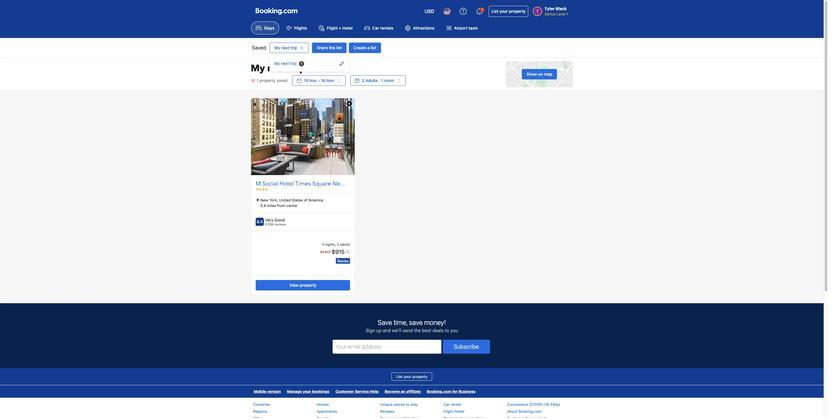 Task type: vqa. For each thing, say whether or not it's contained in the screenshot.
the bottom "2"
yes



Task type: describe. For each thing, give the bounding box(es) containing it.
airport
[[454, 26, 468, 31]]

0 horizontal spatial flight
[[327, 26, 338, 31]]

map
[[544, 72, 553, 77]]

version
[[267, 390, 281, 394]]

airport taxis link
[[442, 21, 483, 35]]

1 inside tyler black genius level 1
[[567, 12, 568, 16]]

you
[[451, 328, 458, 334]]

money!
[[424, 319, 446, 327]]

car rentals link
[[360, 21, 398, 35]]

and
[[383, 328, 391, 334]]

stays link
[[251, 21, 279, 35]]

about
[[507, 410, 518, 414]]

attractions link
[[401, 21, 439, 35]]

miles
[[267, 204, 276, 208]]

attractions
[[413, 26, 435, 31]]

$1,017
[[320, 250, 331, 255]]

booking.com for business link
[[424, 386, 479, 398]]

best
[[422, 328, 432, 334]]

property inside save time, save money! footer
[[413, 375, 428, 380]]

usd
[[425, 9, 435, 14]]

1 nov from the left
[[310, 78, 317, 83]]

good
[[275, 218, 285, 223]]

send
[[403, 328, 413, 334]]

manage your bookings
[[287, 390, 330, 394]]

manage
[[287, 390, 302, 394]]

flights
[[294, 26, 307, 31]]

usd button
[[421, 4, 438, 18]]

car for car rentals
[[373, 26, 379, 31]]

1 horizontal spatial list
[[492, 9, 499, 14]]

next down the my next trip 'button'
[[281, 61, 289, 66]]

create
[[354, 45, 366, 50]]

m
[[256, 180, 261, 188]]

booking.com online hotel reservations image
[[256, 8, 298, 15]]

flight inside car rental flight finder
[[444, 410, 454, 414]]

1 right ·
[[381, 78, 383, 83]]

+
[[339, 26, 342, 31]]

apartments
[[317, 410, 337, 414]]

next inside 'button'
[[281, 45, 290, 50]]

navigation inside save time, save money! footer
[[251, 386, 479, 398]]

list your property inside save time, save money! footer
[[397, 375, 428, 380]]

car rental flight finder
[[444, 403, 465, 414]]

unique places to stay link
[[380, 403, 418, 407]]

show on map button
[[522, 69, 557, 80]]

my next trip down the my next trip 'button'
[[274, 61, 297, 66]]

m social hotel times square new york
[[256, 180, 358, 188]]

affiliate
[[407, 390, 421, 394]]

2 horizontal spatial your
[[500, 9, 508, 14]]

3 nights, 2 adults
[[322, 243, 350, 247]]

sign
[[366, 328, 375, 334]]

my next trip inside 'button'
[[274, 45, 297, 50]]

customer service help
[[336, 390, 379, 394]]

15
[[304, 78, 309, 83]]

my inside 'button'
[[274, 45, 280, 50]]

from  8,596 reviews element
[[265, 223, 286, 226]]

bookings
[[312, 390, 330, 394]]

view property
[[290, 283, 317, 288]]

list for share the list
[[336, 45, 342, 50]]

m social hotel times square new york link
[[256, 180, 358, 188]]

a
[[368, 45, 370, 50]]

tyler
[[545, 6, 555, 11]]

car rental link
[[444, 403, 461, 407]]

0 horizontal spatial 2
[[337, 243, 339, 247]]

view property link
[[256, 281, 350, 291]]

saved
[[277, 78, 288, 83]]

tyler black genius level 1
[[545, 6, 568, 16]]

become an affiliate link
[[382, 386, 424, 398]]

1 inside button
[[482, 8, 483, 12]]

coronavirus (covid-19) faqs about booking.com
[[507, 403, 560, 414]]

my next trip up saved
[[251, 62, 306, 75]]

adults
[[366, 78, 378, 83]]

1 horizontal spatial list your property link
[[489, 6, 529, 17]]

the inside button
[[329, 45, 335, 50]]

black
[[556, 6, 567, 11]]

flight + hotel link
[[314, 21, 358, 35]]

regions
[[253, 410, 267, 414]]

1 vertical spatial new
[[261, 198, 268, 203]]

hotel for social
[[280, 180, 294, 188]]

0 vertical spatial list your property
[[492, 9, 526, 14]]

1 button
[[473, 4, 487, 18]]

subscribe button
[[443, 340, 490, 354]]

from
[[277, 204, 286, 208]]

scored  8.4 element
[[256, 218, 264, 226]]

my next trip button
[[270, 43, 309, 53]]

rated element
[[265, 218, 286, 223]]

become
[[385, 390, 400, 394]]

customer
[[336, 390, 354, 394]]

hotel for +
[[343, 26, 353, 31]]

nights,
[[325, 243, 336, 247]]

united
[[279, 198, 291, 203]]

show on map
[[527, 72, 553, 77]]

genius
[[545, 12, 556, 16]]

new inside 'link'
[[333, 180, 345, 188]]

become an affiliate
[[385, 390, 421, 394]]

coronavirus
[[507, 403, 529, 407]]



Task type: locate. For each thing, give the bounding box(es) containing it.
we'll
[[392, 328, 402, 334]]

list right a
[[371, 45, 377, 50]]

saved
[[252, 45, 266, 51]]

new york, united states of america
[[261, 198, 323, 203]]

1 horizontal spatial your
[[404, 375, 412, 380]]

for
[[453, 390, 458, 394]]

0.4 miles from center
[[261, 204, 298, 208]]

new left york
[[333, 180, 345, 188]]

customer service help link
[[333, 386, 382, 398]]

1 horizontal spatial nov
[[327, 78, 334, 83]]

mobile version link
[[251, 386, 284, 398]]

8.4 very good 8,596 reviews
[[257, 218, 286, 226]]

save time, save money! footer
[[0, 304, 824, 419]]

list your property right the 1 button
[[492, 9, 526, 14]]

booking.com inside booking.com for business link
[[427, 390, 452, 394]]

0 vertical spatial the
[[329, 45, 335, 50]]

1 up airport taxis link
[[482, 8, 483, 12]]

1 horizontal spatial list your property
[[492, 9, 526, 14]]

0 horizontal spatial booking.com
[[427, 390, 452, 394]]

car
[[373, 26, 379, 31], [444, 403, 450, 407]]

your right the 1 button
[[500, 9, 508, 14]]

0 vertical spatial booking.com
[[427, 390, 452, 394]]

Your email address email field
[[333, 340, 442, 354]]

taxis
[[469, 26, 478, 31]]

list for create a list
[[371, 45, 377, 50]]

15 nov - 18 nov
[[304, 78, 334, 83]]

view
[[290, 283, 299, 288]]

deals
[[433, 328, 444, 334]]

1 vertical spatial list
[[397, 375, 403, 380]]

save
[[378, 319, 392, 327]]

time,
[[394, 319, 408, 327]]

hotel left times
[[280, 180, 294, 188]]

about booking.com link
[[507, 410, 542, 414]]

navigation containing mobile version
[[251, 386, 479, 398]]

property inside view property link
[[300, 283, 317, 288]]

car left rentals
[[373, 26, 379, 31]]

square
[[313, 180, 331, 188]]

0 horizontal spatial list your property link
[[392, 373, 432, 381]]

1 vertical spatial list your property link
[[392, 373, 432, 381]]

states
[[292, 198, 303, 203]]

1 right level on the top right of page
[[567, 12, 568, 16]]

help
[[370, 390, 379, 394]]

booking.com down coronavirus (covid-19) faqs link
[[519, 410, 542, 414]]

0 vertical spatial 2
[[362, 78, 365, 83]]

0 horizontal spatial car
[[373, 26, 379, 31]]

1 down the my next trip 'button'
[[301, 62, 302, 66]]

1 vertical spatial flight
[[444, 410, 454, 414]]

2 vertical spatial your
[[303, 390, 311, 394]]

subscribe
[[454, 344, 479, 351]]

places
[[394, 403, 405, 407]]

0 vertical spatial car
[[373, 26, 379, 31]]

1 horizontal spatial car
[[444, 403, 450, 407]]

booking.com left for
[[427, 390, 452, 394]]

list up become an affiliate
[[397, 375, 403, 380]]

1 vertical spatial your
[[404, 375, 412, 380]]

list your property link right the 1 button
[[489, 6, 529, 17]]

share the list
[[317, 45, 342, 50]]

apartments link
[[317, 410, 337, 414]]

hotel right +
[[343, 26, 353, 31]]

adults
[[340, 243, 350, 247]]

your right the manage
[[303, 390, 311, 394]]

very
[[265, 218, 274, 223]]

list your property up affiliate at the bottom
[[397, 375, 428, 380]]

list your property link up affiliate at the bottom
[[392, 373, 432, 381]]

0 horizontal spatial list
[[397, 375, 403, 380]]

show
[[527, 72, 537, 77]]

next down flights link
[[281, 45, 290, 50]]

1 vertical spatial list your property
[[397, 375, 428, 380]]

reviews
[[275, 223, 286, 226]]

faqs
[[551, 403, 560, 407]]

list right share
[[336, 45, 342, 50]]

of
[[304, 198, 308, 203]]

homes
[[317, 403, 329, 407]]

to inside 'save time, save money! sign up and we'll send the best deals to you'
[[445, 328, 449, 334]]

hotel
[[343, 26, 353, 31], [280, 180, 294, 188]]

1 vertical spatial 2
[[337, 243, 339, 247]]

0 horizontal spatial nov
[[310, 78, 317, 83]]

1 left saved
[[257, 78, 259, 83]]

booking.com for business
[[427, 390, 476, 394]]

countries
[[253, 403, 270, 407]]

airport taxis
[[454, 26, 478, 31]]

0.4
[[261, 204, 266, 208]]

0 vertical spatial hotel
[[343, 26, 353, 31]]

new up 0.4
[[261, 198, 268, 203]]

stay
[[411, 403, 418, 407]]

1 horizontal spatial booking.com
[[519, 410, 542, 414]]

0 horizontal spatial to
[[406, 403, 410, 407]]

on
[[539, 72, 543, 77]]

mobile version
[[254, 390, 281, 394]]

to left you
[[445, 328, 449, 334]]

list right the 1 button
[[492, 9, 499, 14]]

car inside car rental flight finder
[[444, 403, 450, 407]]

unique places to stay reviews
[[380, 403, 418, 414]]

reviews
[[380, 410, 395, 414]]

room
[[384, 78, 394, 83]]

1 property saved
[[257, 78, 288, 83]]

1 horizontal spatial 2
[[362, 78, 365, 83]]

hotel inside m social hotel times square new york 'link'
[[280, 180, 294, 188]]

your up an
[[404, 375, 412, 380]]

car for car rental flight finder
[[444, 403, 450, 407]]

trip inside the my next trip 'button'
[[291, 45, 297, 50]]

0 vertical spatial new
[[333, 180, 345, 188]]

the inside 'save time, save money! sign up and we'll send the best deals to you'
[[414, 328, 421, 334]]

navigation
[[251, 386, 479, 398]]

the down save
[[414, 328, 421, 334]]

stays
[[264, 26, 275, 31]]

1
[[482, 8, 483, 12], [567, 12, 568, 16], [301, 62, 302, 66], [257, 78, 259, 83], [381, 78, 383, 83]]

nov
[[310, 78, 317, 83], [327, 78, 334, 83]]

1 horizontal spatial new
[[333, 180, 345, 188]]

1 horizontal spatial hotel
[[343, 26, 353, 31]]

trip up 15
[[290, 62, 306, 75]]

0 horizontal spatial your
[[303, 390, 311, 394]]

the right share
[[329, 45, 335, 50]]

car left rental
[[444, 403, 450, 407]]

my next trip
[[274, 45, 297, 50], [274, 61, 297, 66], [251, 62, 306, 75]]

share the list button
[[312, 43, 347, 53]]

flight + hotel
[[327, 26, 353, 31]]

unique
[[380, 403, 393, 407]]

0 vertical spatial list your property link
[[489, 6, 529, 17]]

homes link
[[317, 403, 329, 407]]

trip down the my next trip 'button'
[[290, 61, 297, 66]]

flight finder link
[[444, 410, 465, 414]]

times
[[295, 180, 311, 188]]

business
[[459, 390, 476, 394]]

1 vertical spatial to
[[406, 403, 410, 407]]

0 horizontal spatial the
[[329, 45, 335, 50]]

0 vertical spatial flight
[[327, 26, 338, 31]]

america
[[309, 198, 323, 203]]

your
[[500, 9, 508, 14], [404, 375, 412, 380], [303, 390, 311, 394]]

an
[[401, 390, 406, 394]]

rentals
[[380, 26, 394, 31]]

rental
[[451, 403, 461, 407]]

list inside save time, save money! footer
[[397, 375, 403, 380]]

service
[[355, 390, 369, 394]]

0 vertical spatial your
[[500, 9, 508, 14]]

flight left +
[[327, 26, 338, 31]]

new
[[333, 180, 345, 188], [261, 198, 268, 203]]

(covid-
[[530, 403, 545, 407]]

19)
[[545, 403, 550, 407]]

0 vertical spatial list
[[492, 9, 499, 14]]

countries link
[[253, 403, 270, 407]]

1 horizontal spatial to
[[445, 328, 449, 334]]

·
[[379, 78, 380, 83]]

booking.com inside coronavirus (covid-19) faqs about booking.com
[[519, 410, 542, 414]]

next up saved
[[267, 62, 287, 75]]

1 vertical spatial booking.com
[[519, 410, 542, 414]]

2 list from the left
[[371, 45, 377, 50]]

1 list from the left
[[336, 45, 342, 50]]

to left stay at the bottom of page
[[406, 403, 410, 407]]

0 horizontal spatial list
[[336, 45, 342, 50]]

1 vertical spatial car
[[444, 403, 450, 407]]

save
[[409, 319, 423, 327]]

0 horizontal spatial list your property
[[397, 375, 428, 380]]

my next trip down flights link
[[274, 45, 297, 50]]

reviews link
[[380, 410, 395, 414]]

social
[[262, 180, 278, 188]]

nov left -
[[310, 78, 317, 83]]

4 stars image
[[256, 188, 268, 191]]

booking.com
[[427, 390, 452, 394], [519, 410, 542, 414]]

1 vertical spatial hotel
[[280, 180, 294, 188]]

flights link
[[282, 21, 312, 35]]

1 horizontal spatial the
[[414, 328, 421, 334]]

0 horizontal spatial new
[[261, 198, 268, 203]]

hotel inside flight + hotel link
[[343, 26, 353, 31]]

finder
[[455, 410, 465, 414]]

list
[[336, 45, 342, 50], [371, 45, 377, 50]]

to inside unique places to stay reviews
[[406, 403, 410, 407]]

0 horizontal spatial hotel
[[280, 180, 294, 188]]

1 horizontal spatial list
[[371, 45, 377, 50]]

create a list
[[354, 45, 377, 50]]

1 vertical spatial the
[[414, 328, 421, 334]]

0 vertical spatial to
[[445, 328, 449, 334]]

nov right 18
[[327, 78, 334, 83]]

1 horizontal spatial flight
[[444, 410, 454, 414]]

2 nov from the left
[[327, 78, 334, 83]]

trip down flights link
[[291, 45, 297, 50]]

2 adults                                           · 1 room
[[362, 78, 394, 83]]

flight down car rental link
[[444, 410, 454, 414]]

york,
[[269, 198, 278, 203]]



